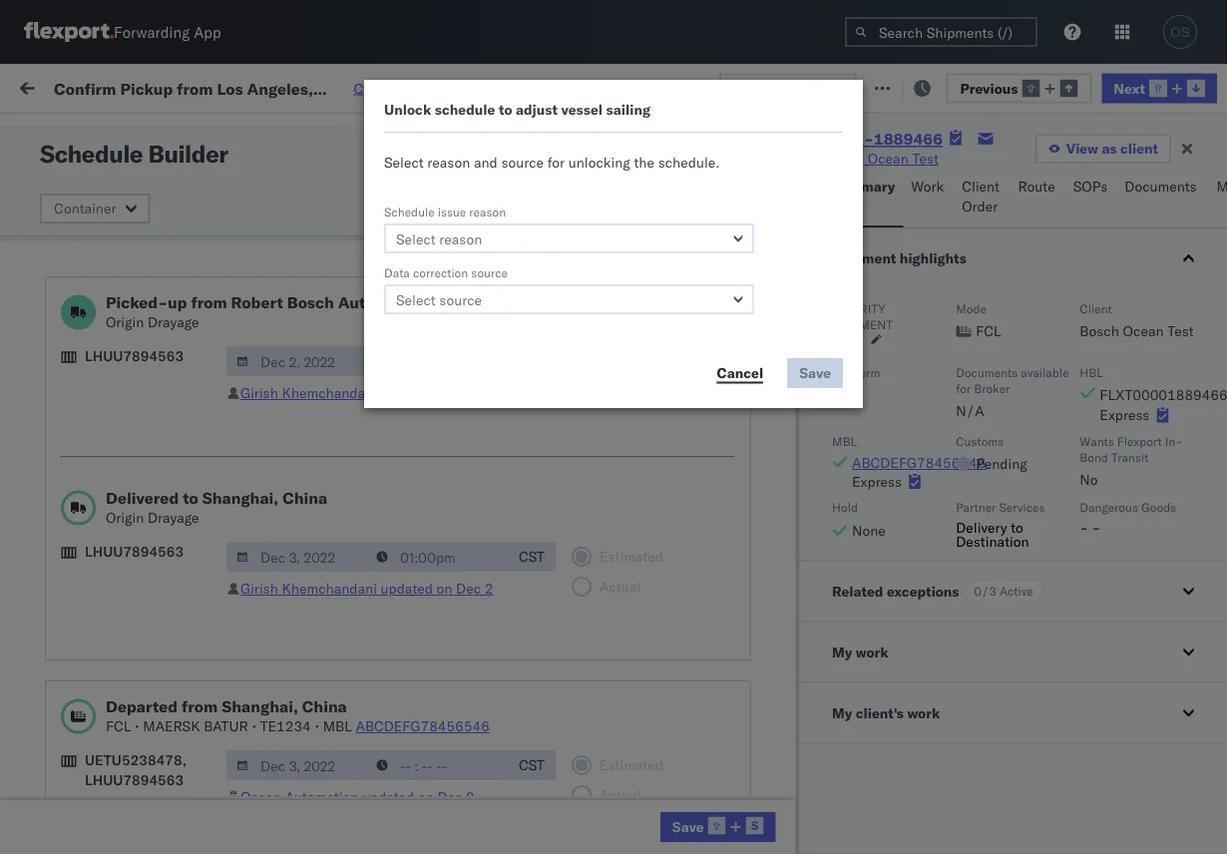 Task type: locate. For each thing, give the bounding box(es) containing it.
delivery up confirm delivery
[[109, 427, 160, 444]]

appointment
[[163, 251, 245, 269], [163, 427, 245, 444], [163, 558, 245, 576], [163, 734, 245, 752]]

1 vertical spatial -- : -- -- text field
[[366, 542, 508, 572]]

flex-
[[825, 129, 874, 149], [1102, 164, 1145, 182], [1102, 252, 1145, 270], [1102, 296, 1145, 313], [1102, 340, 1145, 357], [1102, 384, 1145, 401], [1102, 428, 1145, 445], [1102, 516, 1145, 533], [1102, 559, 1145, 577], [1102, 603, 1145, 621], [1102, 647, 1145, 665], [1102, 691, 1145, 709], [1102, 735, 1145, 753]]

2 netherlands from the top
[[46, 788, 124, 806]]

documents down picked-
[[46, 349, 118, 366]]

2 upload customs clearance documents link from the top
[[46, 679, 283, 719]]

Select source text field
[[384, 284, 755, 314]]

related exceptions
[[832, 582, 959, 600]]

0 vertical spatial drayage
[[148, 313, 199, 331]]

2 ca from the top
[[46, 217, 65, 235]]

ca for schedule pickup from los angeles, ca link corresponding to second schedule pickup from los angeles, ca button
[[46, 217, 65, 235]]

am right 12:00
[[364, 340, 387, 357]]

9:30
[[321, 559, 352, 577], [321, 603, 352, 621], [321, 691, 352, 709]]

: for status
[[143, 124, 147, 139]]

delivery for fourth schedule delivery appointment button from the bottom of the page
[[109, 251, 160, 269]]

lock schedule
[[371, 194, 464, 211]]

flex-1846748 button
[[1070, 159, 1210, 187], [1070, 159, 1210, 187], [1070, 247, 1210, 275], [1070, 247, 1210, 275], [1070, 291, 1210, 319], [1070, 291, 1210, 319], [1070, 335, 1210, 363], [1070, 335, 1210, 363]]

exceptions
[[887, 582, 959, 600]]

0 vertical spatial upload customs clearance documents link
[[46, 328, 283, 368]]

3 angeles, from the top
[[214, 285, 269, 302]]

5, down data correction source
[[458, 296, 471, 313]]

1 vertical spatial 9:30 pm mst, jan 23, 2023
[[321, 603, 503, 621]]

1 horizontal spatial client
[[1080, 301, 1112, 316]]

1 vertical spatial for
[[548, 154, 565, 171]]

schedule pickup from los angeles, ca up departed
[[46, 636, 269, 674]]

3 flex-1846748 from the top
[[1102, 296, 1206, 313]]

from inside departed from shanghai, china fcl • maersk batur • te1234 • mbl abcdefg78456546
[[182, 697, 218, 717]]

0 vertical spatial to
[[499, 101, 513, 118]]

2 appointment from the top
[[163, 427, 245, 444]]

pickup for 4th schedule pickup from los angeles, ca button
[[109, 373, 152, 390]]

0 vertical spatial cst
[[519, 548, 545, 565]]

on
[[488, 77, 504, 95], [437, 384, 453, 402], [437, 580, 453, 597], [418, 789, 434, 806]]

shanghai, inside delivered to shanghai, china origin drayage
[[202, 488, 279, 508]]

ocean fcl
[[611, 164, 681, 182], [611, 208, 681, 226], [611, 252, 681, 270], [611, 296, 681, 313], [611, 559, 681, 577], [611, 603, 681, 621], [611, 647, 681, 665], [611, 779, 681, 797], [611, 823, 681, 840]]

for left work,
[[190, 124, 206, 139]]

1 • from the left
[[135, 718, 139, 735]]

1 schedule pickup from rotterdam, netherlands link from the top
[[46, 591, 283, 631]]

6 ca from the top
[[46, 656, 65, 674]]

3 pickup from the top
[[109, 285, 152, 302]]

flexport. image
[[24, 22, 114, 42]]

documents up the uetu5238478,
[[46, 700, 118, 718]]

in
[[297, 124, 308, 139]]

4 schedule pickup from los angeles, ca link from the top
[[46, 372, 283, 412]]

5, left and
[[458, 164, 471, 182]]

hbl
[[1080, 365, 1103, 380]]

1 vertical spatial my work
[[832, 643, 888, 661]]

delivered
[[106, 488, 179, 508]]

12:59 am mdt, nov 5, 2022 down deadline button
[[321, 208, 509, 226]]

express up wants on the bottom right of the page
[[1100, 406, 1150, 424]]

2 upload from the top
[[46, 680, 91, 698]]

lhuu7894563 inside uetu5238478, lhuu7894563
[[85, 772, 184, 789]]

upload inside button
[[46, 329, 91, 346]]

2 vertical spatial work
[[907, 704, 940, 722]]

source up steering
[[471, 265, 508, 280]]

0 vertical spatial flex-2130387
[[1102, 559, 1206, 577]]

1 vertical spatial work
[[856, 643, 888, 661]]

1 ca from the top
[[46, 173, 65, 191]]

1 vertical spatial flexport
[[741, 516, 793, 533]]

0 vertical spatial clearance
[[155, 329, 219, 346]]

to down services
[[1011, 519, 1023, 536]]

schedule pickup from los angeles, ca down upload customs clearance documents button
[[46, 373, 269, 410]]

0 vertical spatial mbl
[[832, 434, 857, 449]]

0 horizontal spatial :
[[143, 124, 147, 139]]

2130387 down 1662119
[[1145, 691, 1206, 709]]

1 12:59 am mdt, nov 5, 2022 from the top
[[321, 164, 509, 182]]

upload customs clearance documents inside upload customs clearance documents button
[[46, 329, 219, 366]]

mst,
[[390, 340, 424, 357], [390, 384, 424, 401], [381, 559, 415, 577], [381, 603, 415, 621], [390, 647, 424, 665], [381, 691, 415, 709], [381, 735, 415, 753], [381, 779, 415, 797]]

0 horizontal spatial exception
[[779, 79, 844, 97]]

schedule pickup from rotterdam, netherlands for 1st schedule pickup from rotterdam, netherlands link from the bottom of the page
[[46, 768, 259, 806]]

lagerfeld up flex-1662119
[[1071, 603, 1130, 621]]

flex-1893174
[[1102, 516, 1206, 533]]

-- : -- -- text field up 12:59 am mst, dec 14, 2022
[[366, 346, 508, 376]]

delivery inside button
[[101, 471, 152, 488]]

1 vertical spatial shanghai,
[[222, 697, 298, 717]]

1 flex-2130387 from the top
[[1102, 559, 1206, 577]]

0 vertical spatial no
[[468, 124, 484, 139]]

abcdefg78456546 down 9:30 pm mst, jan 28, 2023 on the bottom left
[[356, 718, 490, 735]]

5,
[[458, 164, 471, 182], [458, 208, 471, 226], [458, 252, 471, 270], [458, 296, 471, 313]]

feb
[[456, 384, 480, 402]]

0 horizontal spatial to
[[183, 488, 198, 508]]

2 clearance from the top
[[155, 680, 219, 698]]

angeles, for schedule pickup from los angeles, ca link corresponding to second schedule pickup from los angeles, ca button
[[214, 197, 269, 215]]

builder
[[148, 139, 228, 169]]

confirm delivery link
[[46, 470, 152, 490]]

account for 3rd schedule delivery appointment link
[[973, 559, 1026, 577]]

my for my client's work button
[[832, 704, 852, 722]]

2 flex-2130387 from the top
[[1102, 603, 1206, 621]]

mbl right the te1234
[[323, 718, 352, 735]]

6 schedule pickup from los angeles, ca link from the top
[[46, 635, 283, 675]]

1 rotterdam, from the top
[[188, 592, 259, 610]]

0 horizontal spatial for
[[190, 124, 206, 139]]

my left the client's
[[832, 704, 852, 722]]

schedule pickup from los angeles, ca link
[[46, 152, 283, 192], [46, 196, 283, 236], [46, 284, 283, 324], [46, 372, 283, 412], [46, 504, 283, 543], [46, 635, 283, 675]]

3 schedule delivery appointment from the top
[[46, 558, 245, 576]]

1 schedule pickup from los angeles, ca link from the top
[[46, 152, 283, 192]]

9:30 pm mst, jan 23, 2023
[[321, 559, 503, 577], [321, 603, 503, 621]]

pm up the girish khemchandani updated on dec 2 button
[[355, 559, 377, 577]]

2 vertical spatial to
[[1011, 519, 1023, 536]]

schedule delivery appointment link up picked-
[[46, 250, 245, 270]]

bosch
[[825, 150, 865, 167], [870, 164, 910, 182], [741, 208, 780, 226], [870, 208, 910, 226], [741, 252, 780, 270], [870, 252, 910, 270], [287, 292, 334, 312], [741, 296, 780, 313], [870, 296, 910, 313], [1080, 322, 1119, 340], [741, 340, 780, 357], [870, 340, 910, 357], [741, 384, 780, 401], [870, 384, 910, 401], [741, 428, 780, 445], [870, 428, 910, 445], [741, 472, 780, 489], [870, 472, 910, 489]]

0 vertical spatial for
[[190, 124, 206, 139]]

1 12:59 from the top
[[321, 164, 360, 182]]

1 horizontal spatial express
[[1100, 406, 1150, 424]]

0 vertical spatial rotterdam,
[[188, 592, 259, 610]]

1 netherlands from the top
[[46, 612, 124, 630]]

0 vertical spatial abcdefg78456546
[[852, 454, 986, 472]]

4 pickup from the top
[[109, 373, 152, 390]]

updated for departed from shanghai, china
[[362, 789, 415, 806]]

5, up steering
[[458, 252, 471, 270]]

schedule pickup from los angeles, ca button down confirm delivery button on the bottom left
[[46, 504, 283, 545]]

express for hbl
[[1100, 406, 1150, 424]]

1 horizontal spatial :
[[459, 124, 463, 139]]

4 los from the top
[[188, 373, 211, 390]]

3 am from the top
[[364, 252, 387, 270]]

khemchandani
[[282, 384, 377, 402], [282, 580, 377, 597]]

client for client bosch ocean test
[[1080, 301, 1112, 316]]

23, for schedule pickup from rotterdam, netherlands
[[444, 603, 465, 621]]

bond
[[1080, 450, 1108, 465]]

1 schedule delivery appointment link from the top
[[46, 250, 245, 270]]

client order
[[962, 178, 1000, 215]]

schedule pickup from los angeles, ca link down workitem button
[[46, 196, 283, 236]]

1 vertical spatial clearance
[[155, 680, 219, 698]]

1 upload customs clearance documents link from the top
[[46, 328, 283, 368]]

updated for picked-up from robert bosch automotive steering (flep)
[[381, 384, 433, 402]]

schedule pickup from los angeles, ca link up departed
[[46, 635, 283, 675]]

0 vertical spatial abcdefg78456546 button
[[852, 454, 986, 472]]

schedule pickup from rotterdam, netherlands up departed
[[46, 592, 259, 630]]

work right "import"
[[217, 77, 252, 95]]

1 vertical spatial 30,
[[444, 779, 465, 797]]

ca for 6th schedule pickup from los angeles, ca button from the top of the page's schedule pickup from los angeles, ca link
[[46, 656, 65, 674]]

2 origin from the top
[[106, 509, 144, 527]]

my inside button
[[832, 643, 852, 661]]

-- : -- -- text field for picked-up from robert bosch automotive steering (flep)
[[366, 346, 508, 376]]

None checkbox
[[476, 199, 504, 207]]

track
[[508, 77, 540, 95]]

1 5, from the top
[[458, 164, 471, 182]]

0 horizontal spatial •
[[135, 718, 139, 735]]

5, up data correction source
[[458, 208, 471, 226]]

schedule delivery appointment button
[[46, 250, 245, 272], [46, 426, 245, 448], [46, 557, 245, 579], [46, 733, 245, 755]]

6 los from the top
[[188, 636, 211, 654]]

schedule pickup from rotterdam, netherlands button up departed
[[46, 591, 283, 633]]

3 ocean fcl from the top
[[611, 252, 681, 270]]

4 ca from the top
[[46, 393, 65, 410]]

2 schedule pickup from rotterdam, netherlands from the top
[[46, 768, 259, 806]]

picked-up from robert bosch automotive steering (flep) origin drayage
[[106, 292, 552, 331]]

1 vertical spatial schedule pickup from rotterdam, netherlands link
[[46, 767, 283, 807]]

delivery for 3rd schedule delivery appointment button from the bottom
[[109, 427, 160, 444]]

account for 1st schedule pickup from rotterdam, netherlands link from the top
[[973, 603, 1026, 621]]

risk
[[412, 77, 435, 95]]

schedule pickup from los angeles, ca link down confirm delivery button on the bottom left
[[46, 504, 283, 543]]

integration test account - karl lagerfeld for 3rd schedule delivery appointment link
[[870, 559, 1130, 577]]

1 vertical spatial my
[[832, 643, 852, 661]]

china inside departed from shanghai, china fcl • maersk batur • te1234 • mbl abcdefg78456546
[[302, 697, 347, 717]]

schedule pickup from los angeles, ca button up departed
[[46, 635, 283, 677]]

5 am from the top
[[364, 340, 387, 357]]

steering
[[430, 292, 495, 312]]

1 30, from the top
[[444, 735, 465, 753]]

schedule pickup from rotterdam, netherlands button down maersk
[[46, 767, 283, 809]]

9,
[[457, 340, 470, 357]]

1 vertical spatial upload
[[46, 680, 91, 698]]

1 vertical spatial khemchandani
[[282, 580, 377, 597]]

updated for delivered to shanghai, china
[[381, 580, 433, 597]]

china inside delivered to shanghai, china origin drayage
[[283, 488, 328, 508]]

drayage down delivered
[[148, 509, 199, 527]]

pm right vessel
[[612, 99, 634, 117]]

4 account from the top
[[973, 735, 1026, 753]]

2 vertical spatial my
[[832, 704, 852, 722]]

0 vertical spatial khemchandani
[[282, 384, 377, 402]]

2 vertical spatial flex-1889466
[[1102, 428, 1206, 445]]

schedule pickup from los angeles, ca for schedule pickup from los angeles, ca link associated with 4th schedule pickup from los angeles, ca button from the bottom of the page
[[46, 285, 269, 322]]

3 schedule pickup from los angeles, ca from the top
[[46, 285, 269, 322]]

1 vertical spatial updated
[[381, 580, 433, 597]]

los
[[188, 153, 211, 171], [188, 197, 211, 215], [188, 285, 211, 302], [188, 373, 211, 390], [188, 505, 211, 522], [188, 636, 211, 654]]

customs up pending
[[956, 434, 1004, 449]]

0 horizontal spatial 2
[[466, 789, 475, 806]]

flex id
[[1070, 163, 1108, 178]]

cst
[[519, 548, 545, 565], [519, 757, 545, 774]]

4 1846748 from the top
[[1145, 340, 1206, 357]]

flex-1889466 link
[[825, 129, 943, 149]]

in-
[[1165, 434, 1183, 449]]

upload customs clearance documents link up the uetu5238478,
[[46, 679, 283, 719]]

1 horizontal spatial •
[[252, 718, 257, 735]]

2 vertical spatial 2130387
[[1145, 691, 1206, 709]]

1 ocean fcl from the top
[[611, 164, 681, 182]]

5 angeles, from the top
[[214, 505, 269, 522]]

0 vertical spatial mode
[[611, 163, 642, 178]]

integration test account - karl lagerfeld for 1st schedule pickup from rotterdam, netherlands link from the top
[[870, 603, 1130, 621]]

1 horizontal spatial vandelay
[[870, 647, 928, 665]]

appointment up up
[[163, 251, 245, 269]]

unlocking
[[569, 154, 631, 171]]

schedule builder
[[40, 139, 228, 169]]

1 vertical spatial lhuu7894563
[[85, 543, 184, 560]]

los up batur
[[188, 636, 211, 654]]

bosch inside client bosch ocean test
[[1080, 322, 1119, 340]]

0 horizontal spatial abcdefg78456546 button
[[356, 718, 490, 735]]

girish for robert
[[241, 384, 278, 402]]

0 vertical spatial netherlands
[[46, 612, 124, 630]]

7
[[484, 384, 492, 402]]

source right and
[[501, 154, 544, 171]]

2 ocean fcl from the top
[[611, 208, 681, 226]]

2130387 for schedule delivery appointment
[[1145, 559, 1206, 577]]

2 vertical spatial 23,
[[444, 603, 465, 621]]

client inside client bosch ocean test
[[1080, 301, 1112, 316]]

drayage inside delivered to shanghai, china origin drayage
[[148, 509, 199, 527]]

karl down my work button
[[1042, 691, 1067, 709]]

client inside button
[[962, 178, 1000, 195]]

delivery up picked-
[[109, 251, 160, 269]]

1 khemchandani from the top
[[282, 384, 377, 402]]

flex-2130387 button
[[1070, 554, 1210, 582], [1070, 554, 1210, 582], [1070, 598, 1210, 626], [1070, 598, 1210, 626], [1070, 686, 1210, 714], [1070, 686, 1210, 714]]

vandelay for vandelay
[[741, 647, 798, 665]]

2
[[485, 580, 494, 597], [466, 789, 475, 806]]

cst for departed from shanghai, china
[[519, 757, 545, 774]]

6:30
[[321, 735, 352, 753], [321, 779, 352, 797]]

am down deadline
[[364, 208, 387, 226]]

5 schedule pickup from los angeles, ca from the top
[[46, 505, 269, 542]]

3 lhuu7894563 from the top
[[85, 772, 184, 789]]

12:59 am mdt, nov 5, 2022 up automotive
[[321, 252, 509, 270]]

lhuu7894563 down picked-
[[85, 347, 184, 365]]

os
[[1171, 24, 1190, 39]]

0 vertical spatial girish
[[241, 384, 278, 402]]

pickup
[[109, 153, 152, 171], [109, 197, 152, 215], [109, 285, 152, 302], [109, 373, 152, 390], [109, 505, 152, 522], [109, 592, 152, 610], [109, 636, 152, 654], [109, 768, 152, 786]]

for
[[190, 124, 206, 139], [548, 154, 565, 171], [956, 381, 971, 396]]

0 vertical spatial 2130387
[[1145, 559, 1206, 577]]

2 vertical spatial updated
[[362, 789, 415, 806]]

2 for delivered to shanghai, china
[[485, 580, 494, 597]]

flex id button
[[1060, 159, 1200, 179]]

flex-2130387 for schedule delivery appointment
[[1102, 559, 1206, 577]]

documents
[[1125, 178, 1197, 195], [46, 349, 118, 366], [956, 365, 1018, 380], [46, 700, 118, 718]]

1 cst from the top
[[519, 548, 545, 565]]

dec down "28,"
[[438, 789, 463, 806]]

4 angeles, from the top
[[214, 373, 269, 390]]

upload for second upload customs clearance documents link from the bottom of the page
[[46, 329, 91, 346]]

lhuu7894563 for picked-up from robert bosch automotive steering (flep)
[[85, 347, 184, 365]]

0 vertical spatial flexport
[[1117, 434, 1162, 449]]

flex-1889466 up summary
[[825, 129, 943, 149]]

angeles, for 6th schedule pickup from los angeles, ca button from the top of the page's schedule pickup from los angeles, ca link
[[214, 636, 269, 654]]

1 schedule pickup from los angeles, ca from the top
[[46, 153, 269, 191]]

1 vertical spatial client
[[1080, 301, 1112, 316]]

angeles,
[[214, 153, 269, 171], [214, 197, 269, 215], [214, 285, 269, 302], [214, 373, 269, 390], [214, 505, 269, 522], [214, 636, 269, 654]]

to inside partner services delivery to destination
[[1011, 519, 1023, 536]]

1 vertical spatial china
[[302, 697, 347, 717]]

shanghai, for to
[[202, 488, 279, 508]]

exception
[[916, 77, 981, 95], [779, 79, 844, 97]]

1 schedule pickup from rotterdam, netherlands from the top
[[46, 592, 259, 630]]

shanghai, for from
[[222, 697, 298, 717]]

delivery for 3rd schedule delivery appointment button from the top
[[109, 558, 160, 576]]

1 vertical spatial upload customs clearance documents
[[46, 680, 219, 718]]

work down bosch ocean test link
[[912, 178, 944, 195]]

girish
[[241, 384, 278, 402], [241, 580, 278, 597]]

appointment down delivered to shanghai, china origin drayage
[[163, 558, 245, 576]]

delivery for confirm delivery button on the bottom left
[[101, 471, 152, 488]]

unlock schedule to adjust vessel sailing
[[384, 101, 651, 118]]

snooze
[[541, 163, 580, 178]]

1 vertical spatial 2
[[466, 789, 475, 806]]

mode
[[611, 163, 642, 178], [956, 301, 987, 316]]

shanghai, inside departed from shanghai, china fcl • maersk batur • te1234 • mbl abcdefg78456546
[[222, 697, 298, 717]]

client
[[962, 178, 1000, 195], [1080, 301, 1112, 316]]

0 vertical spatial flex-1889466
[[825, 129, 943, 149]]

0 vertical spatial upload customs clearance documents
[[46, 329, 219, 366]]

2 am from the top
[[364, 208, 387, 226]]

2 lhuu7894563 from the top
[[85, 543, 184, 560]]

abcdefg78456546 button up bookings
[[852, 454, 986, 472]]

1 appointment from the top
[[163, 251, 245, 269]]

1 integration test account - karl lagerfeld from the top
[[870, 559, 1130, 577]]

my client's work button
[[800, 683, 1228, 743]]

schedule delivery appointment button down departed
[[46, 733, 245, 755]]

origin down picked-
[[106, 313, 144, 331]]

2 horizontal spatial •
[[315, 718, 319, 735]]

5 los from the top
[[188, 505, 211, 522]]

flex-1889466 up in- at the right of the page
[[1102, 384, 1206, 401]]

1889466 up in- at the right of the page
[[1145, 384, 1206, 401]]

0 horizontal spatial abcdefg78456546
[[356, 718, 490, 735]]

on for departed from shanghai, china
[[418, 789, 434, 806]]

my inside button
[[832, 704, 852, 722]]

mode button
[[601, 159, 711, 179]]

flex-2130387 up flex-1662119
[[1102, 603, 1206, 621]]

pickup for 6th schedule pickup from los angeles, ca button from the top of the page
[[109, 636, 152, 654]]

1 vertical spatial 2130387
[[1145, 603, 1206, 621]]

0 horizontal spatial my work
[[20, 72, 109, 100]]

mmm d, yyyy text field for china
[[227, 542, 368, 572]]

2 horizontal spatial work
[[907, 704, 940, 722]]

0 vertical spatial 6:30
[[321, 735, 352, 753]]

summary button
[[824, 169, 904, 228]]

nov right data
[[429, 252, 455, 270]]

upload customs clearance documents link down up
[[46, 328, 283, 368]]

1 pickup from the top
[[109, 153, 152, 171]]

2 vertical spatial flex-2130387
[[1102, 691, 1206, 709]]

documents inside button
[[46, 349, 118, 366]]

1 vertical spatial mmm d, yyyy text field
[[227, 542, 368, 572]]

consignee down partner
[[963, 516, 1030, 533]]

origin inside delivered to shanghai, china origin drayage
[[106, 509, 144, 527]]

1 upload from the top
[[46, 329, 91, 346]]

8 resize handle column header from the left
[[1196, 155, 1220, 854]]

1 horizontal spatial mbl
[[832, 434, 857, 449]]

0 horizontal spatial file exception
[[751, 79, 844, 97]]

-- : -- -- text field for departed from shanghai, china
[[366, 751, 508, 781]]

1 horizontal spatial abcdefg78456546 button
[[852, 454, 986, 472]]

schedule pickup from los angeles, ca down confirm delivery button on the bottom left
[[46, 505, 269, 542]]

1 9:30 from the top
[[321, 559, 352, 577]]

-- : -- -- text field
[[366, 346, 508, 376], [366, 542, 508, 572], [366, 751, 508, 781]]

import work button
[[160, 64, 260, 109]]

12:00 am mst, nov 9, 2022
[[321, 340, 508, 357]]

delivery down delivered
[[109, 558, 160, 576]]

broker
[[974, 381, 1010, 396]]

schedule pickup from los angeles, ca link down ready
[[46, 152, 283, 192]]

2 vertical spatial -- : -- -- text field
[[366, 751, 508, 781]]

lhuu7894563 down the uetu5238478,
[[85, 772, 184, 789]]

from inside picked-up from robert bosch automotive steering (flep) origin drayage
[[191, 292, 227, 312]]

ca for sixth schedule pickup from los angeles, ca button from the bottom of the page schedule pickup from los angeles, ca link
[[46, 173, 65, 191]]

0 horizontal spatial client
[[962, 178, 1000, 195]]

nov down correction
[[429, 296, 455, 313]]

schedule pickup from los angeles, ca for schedule pickup from los angeles, ca link corresponding to second schedule pickup from los angeles, ca button
[[46, 197, 269, 235]]

schedule delivery appointment link
[[46, 250, 245, 270], [46, 426, 245, 446], [46, 557, 245, 577], [46, 733, 245, 753]]

on for delivered to shanghai, china
[[437, 580, 453, 597]]

flex-2130387 down flex-1893174
[[1102, 559, 1206, 577]]

0 vertical spatial client
[[962, 178, 1000, 195]]

1 : from the left
[[143, 124, 147, 139]]

2022 down data correction source
[[475, 296, 509, 313]]

karl up my work button
[[1042, 603, 1067, 621]]

0 horizontal spatial mode
[[611, 163, 642, 178]]

0 vertical spatial mmm d, yyyy text field
[[227, 346, 368, 376]]

1 vertical spatial origin
[[106, 509, 144, 527]]

upload customs clearance documents
[[46, 329, 219, 366], [46, 680, 219, 718]]

6 pickup from the top
[[109, 592, 152, 610]]

0 horizontal spatial work
[[217, 77, 252, 95]]

9:30 pm mst, jan 28, 2023
[[321, 691, 503, 709]]

Search Work text field
[[557, 71, 775, 101]]

2022 up steering
[[475, 252, 509, 270]]

12:59 am mdt, nov 5, 2022 down data
[[321, 296, 509, 313]]

customs down picked-
[[95, 329, 151, 346]]

schedule pickup from los angeles, ca down workitem button
[[46, 197, 269, 235]]

1 girish from the top
[[241, 384, 278, 402]]

2022 right '9,'
[[474, 340, 508, 357]]

no
[[468, 124, 484, 139], [1080, 471, 1098, 489]]

MMM D, YYYY text field
[[227, 346, 368, 376], [227, 542, 368, 572]]

ocean inside client bosch ocean test
[[1123, 322, 1164, 340]]

vandelay west
[[870, 647, 964, 665]]

sops button
[[1066, 169, 1117, 228]]

schedule delivery appointment up delivered
[[46, 427, 245, 444]]

forwarding app link
[[24, 22, 221, 42]]

Search Shipments (/) text field
[[845, 17, 1038, 47]]

destination
[[956, 533, 1029, 550]]

angeles, for schedule pickup from los angeles, ca link associated with 4th schedule pickup from los angeles, ca button from the bottom of the page
[[214, 285, 269, 302]]

flex-1846748
[[1102, 164, 1206, 182], [1102, 252, 1206, 270], [1102, 296, 1206, 313], [1102, 340, 1206, 357]]

2 vertical spatial 9:30
[[321, 691, 352, 709]]

active
[[1000, 584, 1033, 599]]

n/a
[[956, 402, 984, 420]]

23, inside due dec 23, 5:00 pm
[[641, 79, 663, 97]]

shanghai, right delivered
[[202, 488, 279, 508]]

upload
[[46, 329, 91, 346], [46, 680, 91, 698]]

0 horizontal spatial vandelay
[[741, 647, 798, 665]]

lagerfeld up 'flex-2130384'
[[1071, 691, 1130, 709]]

1 vertical spatial 6:30
[[321, 779, 352, 797]]

3 ca from the top
[[46, 305, 65, 322]]

flex
[[1070, 163, 1092, 178]]

0 vertical spatial shanghai,
[[202, 488, 279, 508]]

6:30 pm mst, jan 30, 2023
[[321, 735, 503, 753], [321, 779, 503, 797]]

1 horizontal spatial abcdefg78456546
[[852, 454, 986, 472]]

abcdefg78456546 button down 9:30 pm mst, jan 28, 2023 on the bottom left
[[356, 718, 490, 735]]

12:59 am mdt, nov 5, 2022 up lock schedule
[[321, 164, 509, 182]]

-- : -- -- text field up the girish khemchandani updated on dec 2 button
[[366, 542, 508, 572]]

1 -- : -- -- text field from the top
[[366, 346, 508, 376]]

7 ocean fcl from the top
[[611, 647, 681, 665]]

1 vertical spatial netherlands
[[46, 788, 124, 806]]

0 vertical spatial express
[[1100, 406, 1150, 424]]

8 pickup from the top
[[109, 768, 152, 786]]

1 vertical spatial flex-2130387
[[1102, 603, 1206, 621]]

2 account from the top
[[973, 603, 1026, 621]]

express up hold
[[852, 473, 902, 490]]

bosch inside bosch ocean test link
[[825, 150, 865, 167]]

mdt, up lock schedule
[[390, 164, 425, 182]]

my work inside button
[[832, 643, 888, 661]]

:
[[143, 124, 147, 139], [459, 124, 463, 139]]

mode down highlights at the top right
[[956, 301, 987, 316]]

drayage
[[148, 313, 199, 331], [148, 509, 199, 527]]

1 horizontal spatial for
[[548, 154, 565, 171]]

integration down my client's work
[[870, 735, 939, 753]]

flxt00001889466
[[1100, 386, 1228, 404]]

girish down robert
[[241, 384, 278, 402]]

fcl
[[655, 164, 681, 182], [655, 208, 681, 226], [655, 252, 681, 270], [655, 296, 681, 313], [976, 322, 1001, 340], [655, 559, 681, 577], [655, 603, 681, 621], [655, 647, 681, 665], [106, 718, 131, 735], [655, 779, 681, 797], [655, 823, 681, 840]]

save
[[673, 818, 704, 836]]

2 6:30 pm mst, jan 30, 2023 from the top
[[321, 779, 503, 797]]

28,
[[444, 691, 465, 709]]

mmm d, yyyy text field down picked-up from robert bosch automotive steering (flep) origin drayage
[[227, 346, 368, 376]]

1889466 down flxt00001889466
[[1145, 428, 1206, 445]]

6 angeles, from the top
[[214, 636, 269, 654]]

delivery down departed
[[109, 734, 160, 752]]

deadline button
[[311, 159, 511, 179]]

documents down the client at the top of page
[[1125, 178, 1197, 195]]

delivery right confirm
[[101, 471, 152, 488]]

2 horizontal spatial for
[[956, 381, 971, 396]]

1 vertical spatial rotterdam,
[[188, 768, 259, 786]]

schedule pickup from los angeles, ca link up upload customs clearance documents button
[[46, 284, 283, 324]]

china for delivered to shanghai, china
[[283, 488, 328, 508]]

wants flexport in- bond transit no
[[1080, 434, 1183, 489]]

3 -- : -- -- text field from the top
[[366, 751, 508, 781]]

205 on track
[[458, 77, 540, 95]]

drayage inside picked-up from robert bosch automotive steering (flep) origin drayage
[[148, 313, 199, 331]]

9:30 for schedule delivery appointment
[[321, 559, 352, 577]]

work inside button
[[907, 704, 940, 722]]

updated down 12:00 am mst, nov 9, 2022
[[381, 384, 433, 402]]

consignee
[[870, 163, 928, 178], [837, 516, 904, 533], [963, 516, 1030, 533]]

schedule pickup from los angeles, ca link for 4th schedule pickup from los angeles, ca button
[[46, 372, 283, 412]]

2 drayage from the top
[[148, 509, 199, 527]]

clearance
[[155, 329, 219, 346], [155, 680, 219, 698]]

flex-1889466 up transit
[[1102, 428, 1206, 445]]

on down 9:30 pm mst, jan 28, 2023 on the bottom left
[[418, 789, 434, 806]]

1 integration from the top
[[870, 559, 939, 577]]

2 horizontal spatial to
[[1011, 519, 1023, 536]]

client up hbl
[[1080, 301, 1112, 316]]

1 horizontal spatial mode
[[956, 301, 987, 316]]

nov
[[429, 164, 455, 182], [429, 208, 455, 226], [429, 252, 455, 270], [429, 296, 455, 313], [428, 340, 454, 357]]

to down 205 on track
[[499, 101, 513, 118]]

delivery down partner
[[956, 519, 1007, 536]]

2 9:30 pm mst, jan 23, 2023 from the top
[[321, 603, 503, 621]]

3 mdt, from the top
[[390, 252, 425, 270]]

resize handle column header
[[285, 155, 309, 854], [507, 155, 531, 854], [577, 155, 601, 854], [707, 155, 731, 854], [836, 155, 860, 854], [1036, 155, 1060, 854], [1192, 155, 1216, 854], [1196, 155, 1220, 854]]

automation
[[285, 789, 359, 806]]

summary
[[832, 178, 896, 195]]

1 vertical spatial abcdefg78456546 button
[[356, 718, 490, 735]]

4 am from the top
[[364, 296, 387, 313]]

2023
[[469, 559, 503, 577], [469, 603, 503, 621], [479, 647, 513, 665], [469, 691, 503, 709], [469, 735, 503, 753], [469, 779, 503, 797]]



Task type: describe. For each thing, give the bounding box(es) containing it.
action
[[1159, 77, 1203, 95]]

mst, down 12:59 am mst, jan 25, 2023
[[381, 691, 415, 709]]

2 30, from the top
[[444, 779, 465, 797]]

client for client order
[[962, 178, 1000, 195]]

nov up lock schedule
[[429, 164, 455, 182]]

4 integration from the top
[[870, 735, 939, 753]]

fcl inside departed from shanghai, china fcl • maersk batur • te1234 • mbl abcdefg78456546
[[106, 718, 131, 735]]

4 schedule delivery appointment link from the top
[[46, 733, 245, 753]]

1 vertical spatial mode
[[956, 301, 987, 316]]

1 resize handle column header from the left
[[285, 155, 309, 854]]

2 mdt, from the top
[[390, 208, 425, 226]]

7 am from the top
[[364, 647, 387, 665]]

ca for schedule pickup from los angeles, ca link corresponding to 5th schedule pickup from los angeles, ca button from the top of the page
[[46, 525, 65, 542]]

id
[[1096, 163, 1108, 178]]

2130387 for schedule pickup from rotterdam, netherlands
[[1145, 603, 1206, 621]]

priority shipment
[[832, 301, 893, 332]]

4 schedule delivery appointment from the top
[[46, 734, 245, 752]]

2 12:59 from the top
[[321, 208, 360, 226]]

flex-2130387 for schedule pickup from rotterdam, netherlands
[[1102, 603, 1206, 621]]

girish khemchandani updated on dec 2 button
[[241, 580, 494, 597]]

pickup for 5th schedule pickup from los angeles, ca button from the top of the page
[[109, 505, 152, 522]]

0/3
[[974, 584, 996, 599]]

client order button
[[954, 169, 1011, 228]]

1662119
[[1145, 647, 1206, 665]]

on right 205
[[488, 77, 504, 95]]

mst, right automation
[[381, 779, 415, 797]]

2022 right 14,
[[482, 384, 517, 401]]

0 vertical spatial reason
[[428, 154, 470, 171]]

lhuu7894563 for delivered to shanghai, china
[[85, 543, 184, 560]]

account for 4th schedule delivery appointment link from the top
[[973, 735, 1026, 753]]

pickup for sixth schedule pickup from los angeles, ca button from the bottom of the page
[[109, 153, 152, 171]]

flexport inside wants flexport in- bond transit no
[[1117, 434, 1162, 449]]

1 vertical spatial source
[[471, 265, 508, 280]]

6 am from the top
[[364, 384, 387, 401]]

message (0)
[[268, 77, 349, 95]]

due dec 23, 5:00 pm
[[583, 79, 697, 117]]

2 los from the top
[[188, 197, 211, 215]]

status : ready for work, blocked, in progress
[[108, 124, 361, 139]]

schedule pickup from los angeles, ca for sixth schedule pickup from los angeles, ca button from the bottom of the page schedule pickup from los angeles, ca link
[[46, 153, 269, 191]]

3 schedule pickup from los angeles, ca button from the top
[[46, 284, 283, 326]]

clearance inside button
[[155, 329, 219, 346]]

1 schedule delivery appointment button from the top
[[46, 250, 245, 272]]

1 mdt, from the top
[[390, 164, 425, 182]]

express for mbl
[[852, 473, 902, 490]]

1 vertical spatial customs
[[956, 434, 1004, 449]]

1 horizontal spatial work
[[912, 178, 944, 195]]

2 5, from the top
[[458, 208, 471, 226]]

3 resize handle column header from the left
[[577, 155, 601, 854]]

delivered to shanghai, china origin drayage
[[106, 488, 328, 527]]

origin inside picked-up from robert bosch automotive steering (flep) origin drayage
[[106, 313, 144, 331]]

2 for departed from shanghai, china
[[466, 789, 475, 806]]

schedule.
[[658, 154, 720, 171]]

cancel button
[[705, 358, 776, 388]]

mode inside mode button
[[611, 163, 642, 178]]

4 flex-1846748 from the top
[[1102, 340, 1206, 357]]

documents inside documents available for broker n/a
[[956, 365, 1018, 380]]

3 flex-2130387 from the top
[[1102, 691, 1206, 709]]

3 integration from the top
[[870, 691, 939, 709]]

3 lagerfeld from the top
[[1071, 691, 1130, 709]]

0 horizontal spatial file
[[751, 79, 775, 97]]

ca for schedule pickup from los angeles, ca link corresponding to 4th schedule pickup from los angeles, ca button
[[46, 393, 65, 410]]

pm down the girish khemchandani updated on dec 2 button
[[355, 603, 377, 621]]

status
[[108, 124, 143, 139]]

angeles, for schedule pickup from los angeles, ca link corresponding to 5th schedule pickup from los angeles, ca button from the top of the page
[[214, 505, 269, 522]]

3 los from the top
[[188, 285, 211, 302]]

: for snoozed
[[459, 124, 463, 139]]

4 12:59 from the top
[[321, 296, 360, 313]]

schedule pickup from los angeles, ca link for 5th schedule pickup from los angeles, ca button from the top of the page
[[46, 504, 283, 543]]

3 schedule delivery appointment link from the top
[[46, 557, 245, 577]]

confirm delivery button
[[46, 470, 152, 492]]

3 karl from the top
[[1042, 691, 1067, 709]]

test inside client bosch ocean test
[[1168, 322, 1194, 340]]

and
[[474, 154, 498, 171]]

2 vertical spatial customs
[[95, 680, 151, 698]]

no inside wants flexport in- bond transit no
[[1080, 471, 1098, 489]]

actions
[[1168, 163, 1209, 178]]

mbl inside departed from shanghai, china fcl • maersk batur • te1234 • mbl abcdefg78456546
[[323, 718, 352, 735]]

schedule
[[435, 101, 496, 118]]

14,
[[457, 384, 479, 401]]

2 karl from the top
[[1042, 603, 1067, 621]]

2 schedule delivery appointment link from the top
[[46, 426, 245, 446]]

consignee for flexport demo consignee
[[837, 516, 904, 533]]

4 5, from the top
[[458, 296, 471, 313]]

3 1846748 from the top
[[1145, 296, 1206, 313]]

app
[[194, 22, 221, 41]]

shipment
[[832, 317, 893, 332]]

2 lagerfeld from the top
[[1071, 603, 1130, 621]]

incoterm
[[832, 365, 880, 380]]

1 vertical spatial flex-1889466
[[1102, 384, 1206, 401]]

hold
[[832, 500, 858, 515]]

delivery for fourth schedule delivery appointment button from the top of the page
[[109, 734, 160, 752]]

save button
[[661, 813, 776, 842]]

0 vertical spatial 1889466
[[874, 129, 943, 149]]

none
[[852, 522, 886, 539]]

2 schedule pickup from rotterdam, netherlands button from the top
[[46, 767, 283, 809]]

sops
[[1074, 178, 1108, 195]]

1 los from the top
[[188, 153, 211, 171]]

0 vertical spatial work
[[57, 72, 109, 100]]

MMM D, YYYY text field
[[227, 751, 368, 781]]

khemchandani for china
[[282, 580, 377, 597]]

filtered
[[20, 122, 69, 140]]

3 integration test account - karl lagerfeld from the top
[[870, 691, 1130, 709]]

integration test account - karl lagerfeld for 4th schedule delivery appointment link from the top
[[870, 735, 1130, 753]]

2 flex-1846748 from the top
[[1102, 252, 1206, 270]]

batch
[[1117, 77, 1156, 95]]

incoterm fob
[[832, 365, 880, 404]]

data
[[384, 265, 410, 280]]

confirm
[[46, 471, 97, 488]]

te1234
[[260, 718, 311, 735]]

batur
[[204, 718, 248, 735]]

priority
[[832, 301, 885, 316]]

schedule pickup from los angeles, ca for schedule pickup from los angeles, ca link corresponding to 4th schedule pickup from los angeles, ca button
[[46, 373, 269, 410]]

pickup for second schedule pickup from los angeles, ca button
[[109, 197, 152, 215]]

adjust
[[516, 101, 558, 118]]

0 vertical spatial my
[[20, 72, 52, 100]]

1 schedule pickup from los angeles, ca button from the top
[[46, 152, 283, 194]]

consignee button
[[860, 159, 1040, 179]]

bosch ocean test link
[[825, 149, 939, 169]]

my client's work
[[832, 704, 940, 722]]

at
[[396, 77, 408, 95]]

work inside button
[[856, 643, 888, 661]]

transit
[[1111, 450, 1149, 465]]

delivery inside partner services delivery to destination
[[956, 519, 1007, 536]]

schedule pickup from los angeles, ca link for second schedule pickup from los angeles, ca button
[[46, 196, 283, 236]]

schedule pickup from los angeles, ca link for 4th schedule pickup from los angeles, ca button from the bottom of the page
[[46, 284, 283, 324]]

khemchandani for robert
[[282, 384, 377, 402]]

flexport demo consignee
[[741, 516, 904, 533]]

bosch inside picked-up from robert bosch automotive steering (flep) origin drayage
[[287, 292, 334, 312]]

correction
[[413, 265, 468, 280]]

up
[[168, 292, 187, 312]]

Select reason text field
[[384, 224, 755, 254]]

4 karl from the top
[[1042, 735, 1067, 753]]

cst for delivered to shanghai, china
[[519, 548, 545, 565]]

flex-1662119
[[1102, 647, 1206, 665]]

3 5, from the top
[[458, 252, 471, 270]]

client
[[1121, 140, 1159, 157]]

related
[[832, 582, 883, 600]]

2 vertical spatial 1889466
[[1145, 428, 1206, 445]]

23, for schedule delivery appointment
[[444, 559, 465, 577]]

mst, down 9:30 pm mst, jan 28, 2023 on the bottom left
[[381, 735, 415, 753]]

picked-
[[106, 292, 168, 312]]

mst, up 12:59 am mst, dec 14, 2022
[[390, 340, 424, 357]]

4 schedule pickup from los angeles, ca button from the top
[[46, 372, 283, 414]]

1 schedule delivery appointment from the top
[[46, 251, 245, 269]]

3 schedule delivery appointment button from the top
[[46, 557, 245, 579]]

ca for schedule pickup from los angeles, ca link associated with 4th schedule pickup from los angeles, ca button from the bottom of the page
[[46, 305, 65, 322]]

0 vertical spatial work
[[217, 77, 252, 95]]

fob
[[832, 386, 860, 404]]

1 6:30 pm mst, jan 30, 2023 from the top
[[321, 735, 503, 753]]

4 mdt, from the top
[[390, 296, 425, 313]]

to inside delivered to shanghai, china origin drayage
[[183, 488, 198, 508]]

2022 down snoozed : no
[[475, 164, 509, 182]]

customs inside button
[[95, 329, 151, 346]]

my work button
[[800, 622, 1228, 682]]

1 lagerfeld from the top
[[1071, 559, 1130, 577]]

4 schedule delivery appointment button from the top
[[46, 733, 245, 755]]

1 flex-1846748 from the top
[[1102, 164, 1206, 182]]

abcdefg78456546 inside departed from shanghai, china fcl • maersk batur • te1234 • mbl abcdefg78456546
[[356, 718, 490, 735]]

schedule pickup from rotterdam, netherlands for 1st schedule pickup from rotterdam, netherlands link from the top
[[46, 592, 259, 630]]

1 horizontal spatial exception
[[916, 77, 981, 95]]

automotive
[[338, 292, 426, 312]]

9:30 pm mst, jan 23, 2023 for schedule pickup from rotterdam, netherlands
[[321, 603, 503, 621]]

9:30 for schedule pickup from rotterdam, netherlands
[[321, 603, 352, 621]]

2 • from the left
[[252, 718, 257, 735]]

highlights
[[900, 250, 967, 267]]

partner services delivery to destination
[[956, 500, 1045, 550]]

mst, down girish khemchandani updated on dec 2
[[381, 603, 415, 621]]

9:30 pm mst, jan 23, 2023 for schedule delivery appointment
[[321, 559, 503, 577]]

1 horizontal spatial file
[[888, 77, 912, 95]]

6 12:59 from the top
[[321, 647, 360, 665]]

schedule pickup from los angeles, ca link for sixth schedule pickup from los angeles, ca button from the bottom of the page
[[46, 152, 283, 192]]

netherlands for 1st schedule pickup from rotterdam, netherlands link from the bottom of the page
[[46, 788, 124, 806]]

progress
[[311, 124, 361, 139]]

mst, up 9:30 pm mst, jan 28, 2023 on the bottom left
[[390, 647, 424, 665]]

robert
[[231, 292, 283, 312]]

workitem
[[22, 163, 74, 178]]

snoozed
[[413, 124, 459, 139]]

angeles, for schedule pickup from los angeles, ca link corresponding to 4th schedule pickup from los angeles, ca button
[[214, 373, 269, 390]]

dec left feb at the top of page
[[428, 384, 454, 401]]

documents inside button
[[1125, 178, 1197, 195]]

dangerous goods - -
[[1080, 500, 1177, 536]]

workitem button
[[12, 159, 289, 179]]

1 schedule pickup from rotterdam, netherlands button from the top
[[46, 591, 283, 633]]

4 12:59 am mdt, nov 5, 2022 from the top
[[321, 296, 509, 313]]

container
[[54, 200, 116, 217]]

upload for 2nd upload customs clearance documents link from the top of the page
[[46, 680, 91, 698]]

filtered by:
[[20, 122, 91, 140]]

uetu5238478, lhuu7894563
[[85, 752, 187, 789]]

4 lagerfeld from the top
[[1071, 735, 1130, 753]]

select reason and source for unlocking the schedule.
[[384, 154, 720, 171]]

0 vertical spatial source
[[501, 154, 544, 171]]

2 12:59 am mdt, nov 5, 2022 from the top
[[321, 208, 509, 226]]

vandelay for vandelay west
[[870, 647, 928, 665]]

route
[[1019, 178, 1056, 195]]

1 horizontal spatial file exception
[[888, 77, 981, 95]]

mst, down 12:00 am mst, nov 9, 2022
[[390, 384, 424, 401]]

pm down 12:59 am mst, jan 25, 2023
[[355, 691, 377, 709]]

view as client
[[1067, 140, 1159, 157]]

0 horizontal spatial no
[[468, 124, 484, 139]]

pm up ocean automation updated on dec 2 button
[[355, 735, 377, 753]]

3 12:59 am mdt, nov 5, 2022 from the top
[[321, 252, 509, 270]]

nov up correction
[[429, 208, 455, 226]]

1 am from the top
[[364, 164, 387, 182]]

girish for china
[[241, 580, 278, 597]]

2 schedule pickup from los angeles, ca button from the top
[[46, 196, 283, 238]]

view as client button
[[1036, 134, 1172, 164]]

12:00
[[321, 340, 360, 357]]

services
[[999, 500, 1045, 515]]

6 schedule pickup from los angeles, ca button from the top
[[46, 635, 283, 677]]

4 resize handle column header from the left
[[707, 155, 731, 854]]

2 upload customs clearance documents from the top
[[46, 680, 219, 718]]

nov left '9,'
[[428, 340, 454, 357]]

shipment
[[832, 250, 896, 267]]

2 schedule pickup from rotterdam, netherlands link from the top
[[46, 767, 283, 807]]

on for picked-up from robert bosch automotive steering (flep)
[[437, 384, 453, 402]]

ocean automation updated on dec 2
[[241, 789, 475, 806]]

mst, up the girish khemchandani updated on dec 2 button
[[381, 559, 415, 577]]

3 appointment from the top
[[163, 558, 245, 576]]

2 1846748 from the top
[[1145, 252, 1206, 270]]

schedule pickup from los angeles, ca link for 6th schedule pickup from los angeles, ca button from the top of the page
[[46, 635, 283, 675]]

my for my work button
[[832, 643, 852, 661]]

9 ocean fcl from the top
[[611, 823, 681, 840]]

6 resize handle column header from the left
[[1036, 155, 1060, 854]]

-- : -- -- text field for delivered to shanghai, china
[[366, 542, 508, 572]]

dec inside due dec 23, 5:00 pm
[[612, 79, 638, 97]]

rotterdam, for 1st schedule pickup from rotterdam, netherlands link from the top
[[188, 592, 259, 610]]

rotterdam, for 1st schedule pickup from rotterdam, netherlands link from the bottom of the page
[[188, 768, 259, 786]]

1 karl from the top
[[1042, 559, 1067, 577]]

batch action button
[[1086, 71, 1216, 101]]

1 vertical spatial reason
[[469, 204, 506, 219]]

3 2130387 from the top
[[1145, 691, 1206, 709]]

1 1846748 from the top
[[1145, 164, 1206, 182]]

1 vertical spatial 1889466
[[1145, 384, 1206, 401]]

7 resize handle column header from the left
[[1192, 155, 1216, 854]]

demo
[[796, 516, 834, 533]]

pm down departed from shanghai, china fcl • maersk batur • te1234 • mbl abcdefg78456546
[[355, 779, 377, 797]]

pickup for 4th schedule pickup from los angeles, ca button from the bottom of the page
[[109, 285, 152, 302]]

3 9:30 from the top
[[321, 691, 352, 709]]

0 vertical spatial my work
[[20, 72, 109, 100]]

forwarding
[[114, 22, 190, 41]]

route button
[[1011, 169, 1066, 228]]

previous
[[961, 79, 1018, 97]]

5 12:59 from the top
[[321, 384, 360, 401]]

2022 right issue
[[475, 208, 509, 226]]

due
[[583, 79, 608, 97]]

mmm d, yyyy text field for robert
[[227, 346, 368, 376]]

dec up 25,
[[456, 580, 481, 597]]

2 6:30 from the top
[[321, 779, 352, 797]]

1 6:30 from the top
[[321, 735, 352, 753]]

angeles, for sixth schedule pickup from los angeles, ca button from the bottom of the page schedule pickup from los angeles, ca link
[[214, 153, 269, 171]]

data correction source
[[384, 265, 508, 280]]

5 schedule pickup from los angeles, ca button from the top
[[46, 504, 283, 545]]

2 schedule delivery appointment from the top
[[46, 427, 245, 444]]

schedule pickup from los angeles, ca for schedule pickup from los angeles, ca link corresponding to 5th schedule pickup from los angeles, ca button from the top of the page
[[46, 505, 269, 542]]

8 ocean fcl from the top
[[611, 779, 681, 797]]

consignee for bookings test consignee
[[963, 516, 1030, 533]]

for inside documents available for broker n/a
[[956, 381, 971, 396]]

pm inside due dec 23, 5:00 pm
[[612, 99, 634, 117]]

netherlands for 1st schedule pickup from rotterdam, netherlands link from the top
[[46, 612, 124, 630]]

schedule pickup from los angeles, ca for 6th schedule pickup from los angeles, ca button from the top of the page's schedule pickup from los angeles, ca link
[[46, 636, 269, 674]]

3 12:59 from the top
[[321, 252, 360, 270]]

consignee inside button
[[870, 163, 928, 178]]

1 horizontal spatial to
[[499, 101, 513, 118]]

china for departed from shanghai, china
[[302, 697, 347, 717]]

uetu5238478,
[[85, 752, 187, 769]]



Task type: vqa. For each thing, say whether or not it's contained in the screenshot.
the right No
yes



